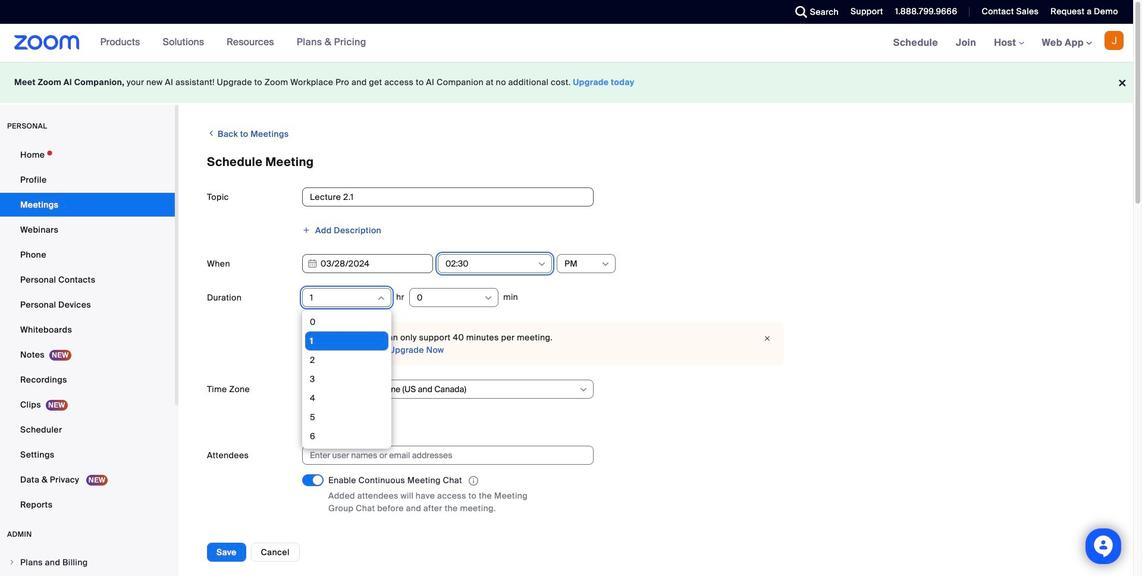 Task type: locate. For each thing, give the bounding box(es) containing it.
right image
[[8, 559, 15, 566]]

application
[[328, 474, 555, 487]]

My Meeting text field
[[302, 187, 594, 206]]

1 horizontal spatial show options image
[[579, 385, 589, 395]]

show options image
[[484, 293, 493, 303], [579, 385, 589, 395]]

2 show options image from the left
[[601, 259, 611, 269]]

1 show options image from the left
[[537, 259, 547, 269]]

0 horizontal spatial show options image
[[484, 293, 493, 303]]

left image
[[207, 127, 216, 139]]

add image
[[302, 226, 311, 234]]

choose date text field
[[302, 254, 433, 273]]

1 horizontal spatial show options image
[[601, 259, 611, 269]]

learn more about enable continuous meeting chat image
[[465, 476, 482, 486]]

select start time text field
[[446, 255, 537, 273]]

list box
[[305, 312, 389, 576]]

profile picture image
[[1105, 31, 1124, 50]]

0 horizontal spatial show options image
[[537, 259, 547, 269]]

show options image
[[537, 259, 547, 269], [601, 259, 611, 269]]

1 vertical spatial show options image
[[579, 385, 589, 395]]

banner
[[0, 24, 1134, 62]]

option group
[[302, 530, 1105, 549]]

menu item
[[0, 551, 175, 574]]

footer
[[0, 62, 1134, 103]]



Task type: describe. For each thing, give the bounding box(es) containing it.
close image
[[760, 333, 775, 345]]

zoom logo image
[[14, 35, 80, 50]]

product information navigation
[[91, 24, 375, 62]]

hide options image
[[377, 293, 386, 303]]

meetings navigation
[[885, 24, 1134, 62]]

Persistent Chat, enter email address,Enter user names or email addresses text field
[[310, 446, 575, 464]]

0 vertical spatial show options image
[[484, 293, 493, 303]]

select time zone text field
[[310, 380, 578, 398]]

personal menu menu
[[0, 143, 175, 518]]



Task type: vqa. For each thing, say whether or not it's contained in the screenshot.
Learn more about Multiple notifications for phone users 'Image'
no



